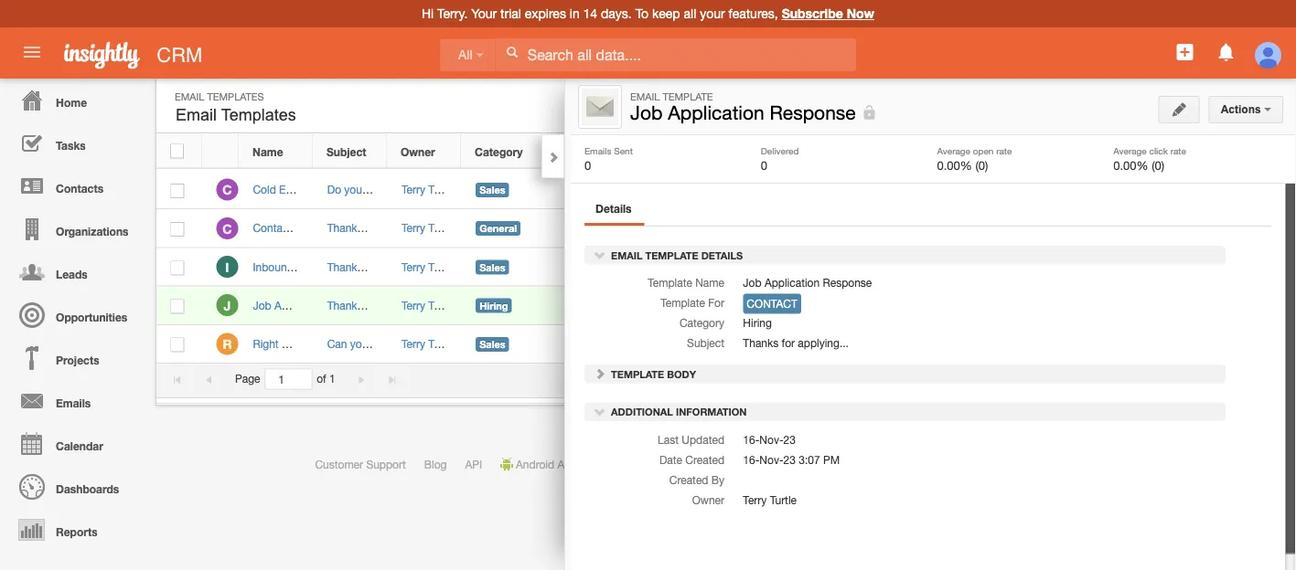 Task type: vqa. For each thing, say whether or not it's contained in the screenshot.
cell
yes



Task type: locate. For each thing, give the bounding box(es) containing it.
Search all data.... text field
[[496, 38, 856, 71]]

1 16-nov-23 3:07 pm cell from the top
[[811, 171, 971, 210]]

app right the "android" on the left
[[558, 458, 578, 471]]

0 down delivered
[[761, 158, 768, 172]]

0% cell
[[673, 171, 811, 210], [673, 210, 811, 248], [673, 248, 811, 287], [673, 287, 811, 326], [673, 326, 811, 364]]

contact for i
[[613, 261, 652, 273]]

0% up template name
[[691, 262, 707, 273]]

1 horizontal spatial app
[[728, 458, 748, 471]]

2 sales cell from the top
[[462, 248, 599, 287]]

job up contact
[[743, 277, 762, 290]]

template up lead cell
[[612, 145, 660, 158]]

chevron right image
[[594, 368, 607, 380]]

thanks up job application response link on the left of the page
[[327, 261, 363, 273]]

contact up template name
[[613, 261, 652, 273]]

(0) inside average click rate 0.00% (0)
[[1152, 158, 1165, 172]]

1 horizontal spatial thanks for applying...
[[743, 337, 849, 350]]

1 field
[[266, 370, 311, 389]]

rate for average click rate 0.00% (0)
[[1171, 145, 1187, 156]]

0.00% for average open rate 0.00% (0)
[[937, 158, 972, 172]]

terry down 'contacting'
[[402, 299, 425, 312]]

1 contact cell from the top
[[599, 210, 673, 248]]

contact cell
[[599, 210, 673, 248], [599, 248, 673, 287]]

terry left 'us.'
[[402, 261, 425, 273]]

lead cell
[[599, 171, 673, 210]]

0.00% for average click rate 0.00% (0)
[[1114, 158, 1149, 172]]

23 for can you point me to the right person?
[[865, 338, 877, 351]]

1 vertical spatial created
[[670, 474, 709, 487]]

0 vertical spatial emails
[[585, 145, 612, 156]]

0 horizontal spatial thanks for applying...
[[327, 299, 433, 312]]

name up for
[[696, 277, 725, 290]]

1 vertical spatial job
[[743, 277, 762, 290]]

0 horizontal spatial category
[[475, 145, 523, 158]]

0%
[[691, 184, 707, 196], [691, 223, 707, 235], [691, 262, 707, 273], [691, 300, 707, 312], [691, 339, 707, 351]]

of right "-"
[[952, 373, 961, 386]]

job application response up contact
[[743, 277, 872, 290]]

terry turtle inside r "row"
[[402, 338, 455, 351]]

terry turtle link for point
[[402, 338, 455, 351]]

opportunities link
[[5, 294, 146, 337]]

0% cell up email template details
[[673, 210, 811, 248]]

thanks inside the i row
[[327, 261, 363, 273]]

16- inside r "row"
[[825, 338, 841, 351]]

1 horizontal spatial name
[[696, 277, 725, 290]]

1 (0) from the left
[[976, 158, 988, 172]]

0 horizontal spatial (0)
[[976, 158, 988, 172]]

right
[[449, 338, 471, 351]]

0 horizontal spatial name
[[253, 145, 283, 158]]

3:07 inside the i row
[[880, 261, 902, 273]]

1 horizontal spatial details
[[701, 250, 743, 262]]

Search this list... text field
[[593, 91, 799, 119]]

c link up the i link
[[216, 218, 238, 240]]

1 c link from the top
[[216, 179, 238, 201]]

contact cell down details link
[[599, 248, 673, 287]]

contact inside the i row
[[613, 261, 652, 273]]

c link for cold email
[[216, 179, 238, 201]]

inbound response link
[[253, 261, 355, 273]]

sales right 'us.'
[[480, 262, 506, 273]]

4 0% cell from the top
[[673, 287, 811, 326]]

0.00%
[[937, 158, 972, 172], [1114, 158, 1149, 172]]

turtle for contacting
[[428, 261, 455, 273]]

2 vertical spatial job application response
[[253, 299, 382, 312]]

features,
[[729, 6, 778, 21]]

0 horizontal spatial emails
[[56, 397, 91, 410]]

rate inside average open rate 0.00% (0)
[[996, 145, 1012, 156]]

created down updated
[[686, 454, 725, 467]]

2 0% from the top
[[691, 223, 707, 235]]

0 horizontal spatial details
[[596, 202, 632, 215]]

2 contact cell from the top
[[599, 248, 673, 287]]

for
[[366, 222, 379, 235], [366, 261, 379, 273], [366, 299, 379, 312], [782, 337, 795, 350]]

c link for contact info
[[216, 218, 238, 240]]

subject up do
[[327, 145, 367, 158]]

0% cell down email template details
[[673, 287, 811, 326]]

1 c from the top
[[223, 183, 232, 198]]

terry for contacting
[[402, 261, 425, 273]]

(0) inside average open rate 0.00% (0)
[[976, 158, 988, 172]]

navigation
[[0, 79, 146, 552]]

0 horizontal spatial 0
[[585, 158, 591, 172]]

calendar link
[[5, 423, 146, 466]]

of 1
[[317, 373, 335, 386]]

1 c row from the top
[[156, 171, 1016, 210]]

job application response down inbound response "link"
[[253, 299, 382, 312]]

0 horizontal spatial subject
[[327, 145, 367, 158]]

None checkbox
[[171, 222, 184, 237], [171, 300, 184, 314], [171, 222, 184, 237], [171, 300, 184, 314]]

0% up email template details
[[691, 223, 707, 235]]

of right 1 field
[[317, 373, 326, 386]]

1 horizontal spatial 0
[[761, 158, 768, 172]]

days.
[[601, 6, 632, 21]]

thanks for j
[[327, 299, 363, 312]]

job up template type
[[630, 102, 663, 124]]

row group
[[156, 171, 1016, 364]]

job application response up delivered
[[630, 102, 856, 124]]

thanks for contacting us. link
[[327, 261, 452, 273]]

contacts
[[56, 182, 103, 195]]

16-nov-23 3:07 pm for us.
[[825, 261, 922, 273]]

thanks for applying... down contact
[[743, 337, 849, 350]]

1 horizontal spatial owner
[[692, 494, 725, 507]]

nov- inside r "row"
[[841, 338, 865, 351]]

rate for average open rate 0.00% (0)
[[996, 145, 1012, 156]]

terry up 'contacting'
[[402, 222, 425, 235]]

app
[[558, 458, 578, 471], [728, 458, 748, 471]]

16- inside the i row
[[825, 261, 841, 273]]

2 c link from the top
[[216, 218, 238, 240]]

turtle
[[428, 183, 455, 196], [428, 222, 455, 235], [428, 261, 455, 273], [428, 299, 455, 312], [428, 338, 455, 351], [770, 494, 797, 507]]

to for r
[[417, 338, 427, 351]]

response inside the i row
[[296, 261, 346, 273]]

1 rate from the left
[[996, 145, 1012, 156]]

16-nov-23 3:07 pm cell
[[811, 171, 971, 210], [811, 210, 971, 248], [811, 248, 971, 287], [811, 326, 971, 364]]

contact cell for c
[[599, 210, 673, 248]]

to right me
[[417, 338, 427, 351]]

0 inside emails sent 0
[[585, 158, 591, 172]]

pm inside r "row"
[[905, 338, 922, 351]]

nov- inside the i row
[[841, 261, 865, 273]]

rate right click
[[1171, 145, 1187, 156]]

average inside average open rate 0.00% (0)
[[937, 145, 971, 156]]

chevron down image down chevron right image
[[594, 406, 607, 419]]

1 chevron down image from the top
[[594, 249, 607, 262]]

sales link
[[1042, 243, 1085, 258]]

for inside the i row
[[366, 261, 379, 273]]

emails left sent
[[585, 145, 612, 156]]

0% cell down for
[[673, 326, 811, 364]]

thanks down contact
[[743, 337, 779, 350]]

sales cell
[[462, 171, 599, 210], [462, 248, 599, 287], [462, 326, 599, 364]]

all link
[[440, 39, 495, 72]]

1 vertical spatial c link
[[216, 218, 238, 240]]

0% inside j row
[[691, 300, 707, 312]]

thanks down do
[[327, 222, 363, 235]]

app right iphone
[[728, 458, 748, 471]]

rate right open
[[996, 145, 1012, 156]]

1 1 from the left
[[329, 373, 335, 386]]

1 horizontal spatial 0.00%
[[1114, 158, 1149, 172]]

0 horizontal spatial rate
[[996, 145, 1012, 156]]

23
[[865, 183, 877, 196], [865, 222, 877, 235], [865, 261, 877, 273], [865, 338, 877, 351], [784, 434, 796, 446], [784, 454, 796, 467]]

details up template name
[[701, 250, 743, 262]]

turtle inside r "row"
[[428, 338, 455, 351]]

5 0% from the top
[[691, 339, 707, 351]]

template left actions
[[1172, 99, 1220, 111]]

0 horizontal spatial job
[[253, 299, 271, 312]]

4 terry turtle link from the top
[[402, 299, 455, 312]]

0% up body
[[691, 339, 707, 351]]

2 vertical spatial application
[[274, 299, 330, 312]]

average left open
[[937, 145, 971, 156]]

home
[[56, 96, 87, 109]]

1 horizontal spatial average
[[1114, 145, 1147, 156]]

expires
[[525, 6, 566, 21]]

sales inside r "row"
[[480, 339, 506, 351]]

0 horizontal spatial general
[[480, 223, 517, 235]]

3:07 inside r "row"
[[880, 338, 902, 351]]

average inside average click rate 0.00% (0)
[[1114, 145, 1147, 156]]

turtle down connecting
[[428, 261, 455, 273]]

2 average from the left
[[1114, 145, 1147, 156]]

0.00% inside average open rate 0.00% (0)
[[937, 158, 972, 172]]

thanks for c
[[327, 222, 363, 235]]

nov- for thanks for contacting us.
[[841, 261, 865, 273]]

projects link
[[5, 337, 146, 380]]

terry turtle inside the i row
[[402, 261, 455, 273]]

you
[[344, 183, 362, 196], [350, 338, 368, 351]]

refresh list image
[[820, 99, 837, 111]]

2 chevron down image from the top
[[594, 406, 607, 419]]

0% left for
[[691, 300, 707, 312]]

email templates button
[[171, 102, 301, 129]]

to inside r "row"
[[417, 338, 427, 351]]

emails sent 0
[[585, 145, 633, 172]]

23 for do you have time to connect?
[[865, 183, 877, 196]]

average click rate 0.00% (0)
[[1114, 145, 1187, 172]]

terry inside j row
[[402, 299, 425, 312]]

0.00% inside average click rate 0.00% (0)
[[1114, 158, 1149, 172]]

terry turtle link for applying...
[[402, 299, 455, 312]]

0% right lead cell
[[691, 184, 707, 196]]

pm inside the i row
[[905, 261, 922, 273]]

sales right the right
[[480, 339, 506, 351]]

1 vertical spatial application
[[765, 277, 820, 290]]

to inside 'c' row
[[416, 183, 426, 196]]

c up the i link
[[223, 221, 232, 236]]

0 horizontal spatial of
[[317, 373, 326, 386]]

0 vertical spatial thanks for applying...
[[327, 299, 433, 312]]

emails
[[585, 145, 612, 156], [56, 397, 91, 410]]

4 0% from the top
[[691, 300, 707, 312]]

1 horizontal spatial subject
[[687, 337, 725, 350]]

1 left "-"
[[926, 373, 932, 386]]

0 vertical spatial sales cell
[[462, 171, 599, 210]]

1 horizontal spatial 5
[[964, 373, 970, 386]]

thanks for applying...
[[327, 299, 433, 312], [743, 337, 849, 350]]

pm for me
[[905, 338, 922, 351]]

0 vertical spatial job
[[630, 102, 663, 124]]

cold email link
[[253, 183, 315, 196]]

turtle up 'us.'
[[428, 222, 455, 235]]

4 16-nov-23 3:07 pm cell from the top
[[811, 326, 971, 364]]

leads link
[[5, 251, 146, 294]]

3:07
[[880, 183, 902, 196], [880, 222, 902, 235], [880, 261, 902, 273], [880, 338, 902, 351], [799, 454, 820, 467]]

1 horizontal spatial 1
[[926, 373, 932, 386]]

i row
[[156, 248, 1016, 287]]

0 vertical spatial c link
[[216, 179, 238, 201]]

turtle inside the i row
[[428, 261, 455, 273]]

terms
[[767, 458, 796, 471]]

average left click
[[1114, 145, 1147, 156]]

2 c from the top
[[223, 221, 232, 236]]

emails link
[[5, 380, 146, 423]]

0% cell for us.
[[673, 248, 811, 287]]

3 0% from the top
[[691, 262, 707, 273]]

right person link
[[253, 338, 326, 351]]

nov-
[[841, 183, 865, 196], [841, 222, 865, 235], [841, 261, 865, 273], [841, 338, 865, 351], [760, 434, 784, 446], [760, 454, 784, 467]]

2 vertical spatial sales cell
[[462, 326, 599, 364]]

general link
[[1042, 219, 1096, 234]]

info
[[295, 222, 314, 235]]

organizations link
[[5, 208, 146, 251]]

keep
[[652, 6, 680, 21]]

contact
[[253, 222, 292, 235], [613, 222, 652, 235], [613, 261, 652, 273]]

3 0% cell from the top
[[673, 248, 811, 287]]

sales for i
[[480, 262, 506, 273]]

terry right have
[[402, 183, 425, 196]]

16- for thanks for connecting
[[825, 222, 841, 235]]

1 vertical spatial chevron down image
[[594, 406, 607, 419]]

5
[[942, 373, 949, 386], [964, 373, 970, 386]]

name
[[253, 145, 283, 158], [696, 277, 725, 290]]

thanks for applying... inside j row
[[327, 299, 433, 312]]

c left the cold on the top
[[223, 183, 232, 198]]

for up point
[[366, 299, 379, 312]]

general for general link
[[1055, 220, 1092, 232]]

1 vertical spatial hiring
[[743, 317, 772, 330]]

2 0.00% from the left
[[1114, 158, 1149, 172]]

turtle inside j row
[[428, 299, 455, 312]]

chevron down image down details link
[[594, 249, 607, 262]]

2 0 from the left
[[761, 158, 768, 172]]

type
[[663, 145, 687, 158]]

owner down by
[[692, 494, 725, 507]]

additional
[[611, 407, 673, 419]]

turtle for point
[[428, 338, 455, 351]]

subject up body
[[687, 337, 725, 350]]

(0) for average open rate 0.00% (0)
[[976, 158, 988, 172]]

1 app from the left
[[558, 458, 578, 471]]

tasks
[[56, 139, 86, 152]]

email template image
[[582, 89, 618, 125]]

None checkbox
[[170, 144, 184, 159], [171, 184, 184, 198], [171, 261, 184, 276], [171, 338, 184, 353], [170, 144, 184, 159], [171, 184, 184, 198], [171, 261, 184, 276], [171, 338, 184, 353]]

(0) down open
[[976, 158, 988, 172]]

1 horizontal spatial category
[[680, 317, 725, 330]]

1 0 from the left
[[585, 158, 591, 172]]

hiring up person?
[[480, 300, 508, 312]]

terms of service link
[[767, 458, 848, 471]]

subscribe
[[782, 6, 843, 21]]

do
[[327, 183, 341, 196]]

16-nov-23 3:07 pm for me
[[825, 338, 922, 351]]

contact info
[[253, 222, 314, 235]]

1 down can
[[329, 373, 335, 386]]

sales right connect?
[[480, 184, 506, 196]]

0 horizontal spatial 5
[[942, 373, 949, 386]]

last updated
[[658, 434, 725, 446]]

0 vertical spatial subject
[[327, 145, 367, 158]]

1 5 from the left
[[942, 373, 949, 386]]

you right do
[[344, 183, 362, 196]]

application up "type" at top
[[668, 102, 765, 124]]

1 vertical spatial to
[[417, 338, 427, 351]]

general up sales link
[[1055, 220, 1092, 232]]

pm for us.
[[905, 261, 922, 273]]

23 inside r "row"
[[865, 338, 877, 351]]

email template
[[630, 91, 713, 102]]

of right terms
[[799, 458, 809, 471]]

r link
[[216, 333, 238, 355]]

template down template name
[[661, 297, 705, 310]]

iphone app link
[[676, 458, 748, 471]]

hiring inside cell
[[480, 300, 508, 312]]

contact down lead cell
[[613, 222, 652, 235]]

thanks for connecting link
[[327, 222, 437, 235]]

0 horizontal spatial average
[[937, 145, 971, 156]]

23 inside the i row
[[865, 261, 877, 273]]

0% for me
[[691, 339, 707, 351]]

2 c row from the top
[[156, 210, 1016, 248]]

0 vertical spatial templates
[[207, 91, 264, 102]]

c link left the cold on the top
[[216, 179, 238, 201]]

additional information
[[608, 407, 747, 419]]

1 vertical spatial subject
[[687, 337, 725, 350]]

2 app from the left
[[728, 458, 748, 471]]

j
[[224, 298, 231, 314]]

actions
[[1221, 103, 1264, 116]]

home link
[[5, 79, 146, 122]]

template type
[[612, 145, 687, 158]]

1 terry turtle link from the top
[[402, 183, 455, 196]]

2 horizontal spatial of
[[952, 373, 961, 386]]

pm
[[905, 183, 922, 196], [905, 222, 922, 235], [905, 261, 922, 273], [905, 338, 922, 351], [823, 454, 840, 467]]

0% inside the i row
[[691, 262, 707, 273]]

thanks up can
[[327, 299, 363, 312]]

0% inside r "row"
[[691, 339, 707, 351]]

1 0.00% from the left
[[937, 158, 972, 172]]

0 vertical spatial created
[[686, 454, 725, 467]]

3 terry turtle link from the top
[[402, 261, 455, 273]]

actions button
[[1209, 96, 1284, 124]]

0 horizontal spatial 0.00%
[[937, 158, 972, 172]]

terry turtle for point
[[402, 338, 455, 351]]

job
[[630, 102, 663, 124], [743, 277, 762, 290], [253, 299, 271, 312]]

for left connecting
[[366, 222, 379, 235]]

1 vertical spatial details
[[701, 250, 743, 262]]

1 vertical spatial sales cell
[[462, 248, 599, 287]]

hiring down contact
[[743, 317, 772, 330]]

job right j link
[[253, 299, 271, 312]]

for left 'contacting'
[[366, 261, 379, 273]]

1 vertical spatial you
[[350, 338, 368, 351]]

contact cell down lead
[[599, 210, 673, 248]]

16-nov-23 3:07 pm cell for us.
[[811, 248, 971, 287]]

name up the cold on the top
[[253, 145, 283, 158]]

general up hiring cell
[[480, 223, 517, 235]]

thanks inside j row
[[327, 299, 363, 312]]

category down 'template for'
[[680, 317, 725, 330]]

lead
[[613, 183, 638, 196]]

by
[[712, 474, 725, 487]]

c row
[[156, 171, 1016, 210], [156, 210, 1016, 248]]

terry for connecting
[[402, 222, 425, 235]]

(0) down click
[[1152, 158, 1165, 172]]

0 horizontal spatial applying...
[[382, 299, 433, 312]]

now
[[847, 6, 875, 21]]

customer
[[315, 458, 363, 471]]

turtle down 'us.'
[[428, 299, 455, 312]]

1 horizontal spatial general
[[1055, 220, 1092, 232]]

2 horizontal spatial job
[[743, 277, 762, 290]]

applying...
[[382, 299, 433, 312], [798, 337, 849, 350]]

for for c
[[366, 222, 379, 235]]

row containing name
[[156, 134, 1016, 169]]

0% cell down delivered
[[673, 171, 811, 210]]

you inside r "row"
[[350, 338, 368, 351]]

rate
[[996, 145, 1012, 156], [1171, 145, 1187, 156]]

to right the time
[[416, 183, 426, 196]]

0 vertical spatial hiring
[[480, 300, 508, 312]]

turtle right the time
[[428, 183, 455, 196]]

2 (0) from the left
[[1152, 158, 1165, 172]]

template down email template details
[[648, 277, 692, 290]]

1 sales cell from the top
[[462, 171, 599, 210]]

general cell
[[462, 210, 599, 248]]

1 horizontal spatial rate
[[1171, 145, 1187, 156]]

0 horizontal spatial hiring
[[480, 300, 508, 312]]

2 5 from the left
[[964, 373, 970, 386]]

16-nov-23 3:07 pm inside r "row"
[[825, 338, 922, 351]]

you inside 'c' row
[[344, 183, 362, 196]]

1 vertical spatial c
[[223, 221, 232, 236]]

contact left info
[[253, 222, 292, 235]]

5 terry turtle link from the top
[[402, 338, 455, 351]]

owner
[[401, 145, 435, 158], [692, 494, 725, 507]]

created down date created
[[670, 474, 709, 487]]

templates
[[207, 91, 264, 102], [221, 106, 296, 124]]

recycle
[[1047, 144, 1095, 156]]

thanks for connecting
[[327, 222, 437, 235]]

app for android app
[[558, 458, 578, 471]]

1 vertical spatial name
[[696, 277, 725, 290]]

1 horizontal spatial (0)
[[1152, 158, 1165, 172]]

0 vertical spatial name
[[253, 145, 283, 158]]

1 0% cell from the top
[[673, 171, 811, 210]]

thanks
[[327, 222, 363, 235], [327, 261, 363, 273], [327, 299, 363, 312], [743, 337, 779, 350]]

1 vertical spatial emails
[[56, 397, 91, 410]]

category left chevron right icon
[[475, 145, 523, 158]]

16-nov-23 3:07 pm inside the i row
[[825, 261, 922, 273]]

rate inside average click rate 0.00% (0)
[[1171, 145, 1187, 156]]

details down lead
[[596, 202, 632, 215]]

emails inside navigation
[[56, 397, 91, 410]]

contacts link
[[5, 165, 146, 208]]

0 vertical spatial application
[[668, 102, 765, 124]]

sales cell for i
[[462, 248, 599, 287]]

details link
[[585, 198, 643, 223]]

1
[[329, 373, 335, 386], [926, 373, 932, 386]]

23 for thanks for connecting
[[865, 222, 877, 235]]

inbound
[[253, 261, 293, 273]]

j link
[[216, 295, 238, 317]]

0 vertical spatial category
[[475, 145, 523, 158]]

0 horizontal spatial app
[[558, 458, 578, 471]]

template body
[[608, 369, 696, 380]]

subject
[[327, 145, 367, 158], [687, 337, 725, 350]]

emails inside emails sent 0
[[585, 145, 612, 156]]

terry turtle inside j row
[[402, 299, 455, 312]]

5 right "-"
[[942, 373, 949, 386]]

0 vertical spatial applying...
[[382, 299, 433, 312]]

2 vertical spatial job
[[253, 299, 271, 312]]

terry inside the i row
[[402, 261, 425, 273]]

right
[[253, 338, 279, 351]]

row
[[156, 134, 1016, 169]]

job application response inside j row
[[253, 299, 382, 312]]

5 left items
[[964, 373, 970, 386]]

2 terry turtle link from the top
[[402, 222, 455, 235]]

0 horizontal spatial owner
[[401, 145, 435, 158]]

3 sales cell from the top
[[462, 326, 599, 364]]

1 0% from the top
[[691, 184, 707, 196]]

chevron down image
[[594, 249, 607, 262], [594, 406, 607, 419]]

cell
[[156, 287, 202, 326], [599, 287, 673, 326], [811, 287, 971, 326], [971, 287, 1016, 326], [599, 326, 673, 364], [971, 326, 1016, 364]]

2 rate from the left
[[1171, 145, 1187, 156]]

c row down lead
[[156, 210, 1016, 248]]

terry turtle for have
[[402, 183, 455, 196]]

0 right chevron right icon
[[585, 158, 591, 172]]

terry for point
[[402, 338, 425, 351]]

0 vertical spatial you
[[344, 183, 362, 196]]

0 vertical spatial chevron down image
[[594, 249, 607, 262]]

sales inside the i row
[[480, 262, 506, 273]]

thanks for i
[[327, 261, 363, 273]]

1 horizontal spatial emails
[[585, 145, 612, 156]]

3 16-nov-23 3:07 pm cell from the top
[[811, 248, 971, 287]]

5 0% cell from the top
[[673, 326, 811, 364]]

date
[[660, 454, 683, 467]]

emails up the calendar link
[[56, 397, 91, 410]]

you right can
[[350, 338, 368, 351]]

terry inside r "row"
[[402, 338, 425, 351]]

application down inbound response "link"
[[274, 299, 330, 312]]

c row down chevron right icon
[[156, 171, 1016, 210]]

general inside cell
[[480, 223, 517, 235]]

0 vertical spatial c
[[223, 183, 232, 198]]

hi
[[422, 6, 434, 21]]

terry left the
[[402, 338, 425, 351]]

0 horizontal spatial 1
[[329, 373, 335, 386]]

1 average from the left
[[937, 145, 971, 156]]

you for c
[[344, 183, 362, 196]]

for inside j row
[[366, 299, 379, 312]]

c for contact info
[[223, 221, 232, 236]]

1 horizontal spatial applying...
[[798, 337, 849, 350]]

3:07 for time
[[880, 183, 902, 196]]

iphone app
[[691, 458, 748, 471]]

terry turtle link
[[402, 183, 455, 196], [402, 222, 455, 235], [402, 261, 455, 273], [402, 299, 455, 312], [402, 338, 455, 351]]

thanks for applying... up point
[[327, 299, 433, 312]]

terms of service
[[767, 458, 848, 471]]

0 vertical spatial to
[[416, 183, 426, 196]]



Task type: describe. For each thing, give the bounding box(es) containing it.
do you have time to connect? link
[[327, 183, 475, 196]]

date created
[[660, 454, 725, 467]]

pm for time
[[905, 183, 922, 196]]

16- for thanks for contacting us.
[[825, 261, 841, 273]]

general for general cell
[[480, 223, 517, 235]]

all
[[684, 6, 697, 21]]

cold email
[[253, 183, 306, 196]]

23 for thanks for contacting us.
[[865, 261, 877, 273]]

template for
[[661, 297, 725, 310]]

contact for c
[[613, 222, 652, 235]]

16-nov-23 3:07 pm cell for me
[[811, 326, 971, 364]]

sales for r
[[480, 339, 506, 351]]

r
[[223, 337, 232, 352]]

sales down general link
[[1055, 244, 1081, 256]]

information
[[676, 407, 747, 419]]

service
[[812, 458, 848, 471]]

new email template
[[1114, 99, 1220, 111]]

0 vertical spatial job application response
[[630, 102, 856, 124]]

new
[[1114, 99, 1137, 111]]

right person
[[253, 338, 316, 351]]

your
[[471, 6, 497, 21]]

thanks for applying... link
[[327, 299, 433, 312]]

chevron down image for template
[[594, 249, 607, 262]]

record permissions image
[[861, 102, 878, 124]]

1 horizontal spatial of
[[799, 458, 809, 471]]

show sidebar image
[[1059, 99, 1072, 112]]

cold
[[253, 183, 276, 196]]

2 0% cell from the top
[[673, 210, 811, 248]]

3:07 for me
[[880, 338, 902, 351]]

16-nov-23
[[743, 434, 796, 446]]

16-nov-23 3:07 pm cell for time
[[811, 171, 971, 210]]

us.
[[437, 261, 452, 273]]

1 vertical spatial category
[[680, 317, 725, 330]]

r row
[[156, 326, 1016, 364]]

response inside j row
[[333, 299, 382, 312]]

0% cell for time
[[673, 171, 811, 210]]

blog link
[[424, 458, 447, 471]]

1 vertical spatial owner
[[692, 494, 725, 507]]

16-nov-23 3:07 pm for time
[[825, 183, 922, 196]]

application inside j row
[[274, 299, 330, 312]]

terry turtle for connecting
[[402, 222, 455, 235]]

created by
[[670, 474, 725, 487]]

delivered
[[761, 145, 799, 156]]

iphone
[[691, 458, 725, 471]]

0 inside delivered 0
[[761, 158, 768, 172]]

j row
[[156, 287, 1016, 326]]

notifications image
[[1216, 41, 1238, 63]]

0% cell for me
[[673, 326, 811, 364]]

i link
[[216, 256, 238, 278]]

customer support link
[[315, 458, 406, 471]]

time
[[392, 183, 413, 196]]

for down contact
[[782, 337, 795, 350]]

new email template link
[[1102, 91, 1231, 119]]

contact info link
[[253, 222, 323, 235]]

0% for us.
[[691, 262, 707, 273]]

emails for emails sent 0
[[585, 145, 612, 156]]

terry turtle for applying...
[[402, 299, 455, 312]]

turtle for connecting
[[428, 222, 455, 235]]

row group containing c
[[156, 171, 1016, 364]]

trial
[[501, 6, 521, 21]]

2 1 from the left
[[926, 373, 932, 386]]

c for cold email
[[223, 183, 232, 198]]

-
[[935, 373, 939, 386]]

for
[[708, 297, 725, 310]]

0% for time
[[691, 184, 707, 196]]

person
[[282, 338, 316, 351]]

1 horizontal spatial job
[[630, 102, 663, 124]]

0 vertical spatial owner
[[401, 145, 435, 158]]

app for iphone app
[[728, 458, 748, 471]]

hiring cell
[[462, 287, 599, 326]]

turtle for have
[[428, 183, 455, 196]]

reports
[[56, 526, 98, 539]]

contact cell for i
[[599, 248, 673, 287]]

android
[[516, 458, 555, 471]]

page
[[235, 373, 260, 386]]

white image
[[506, 46, 519, 59]]

terry for have
[[402, 183, 425, 196]]

navigation containing home
[[0, 79, 146, 552]]

16- for can you point me to the right person?
[[825, 338, 841, 351]]

for for j
[[366, 299, 379, 312]]

can you point me to the right person?
[[327, 338, 514, 351]]

applying... inside j row
[[382, 299, 433, 312]]

customer support
[[315, 458, 406, 471]]

have
[[365, 183, 389, 196]]

job inside j row
[[253, 299, 271, 312]]

bin
[[1097, 144, 1115, 156]]

can
[[327, 338, 347, 351]]

1 vertical spatial job application response
[[743, 277, 872, 290]]

chevron right image
[[547, 151, 560, 164]]

to for c
[[416, 183, 426, 196]]

14
[[583, 6, 598, 21]]

i
[[225, 260, 229, 275]]

1 - 5 of 5 items
[[926, 373, 1000, 386]]

email template details
[[608, 250, 743, 262]]

person?
[[474, 338, 514, 351]]

terry turtle link for have
[[402, 183, 455, 196]]

sales for c
[[480, 184, 506, 196]]

leads
[[56, 268, 88, 281]]

3:07 for us.
[[880, 261, 902, 273]]

delivered 0
[[761, 145, 799, 172]]

2 16-nov-23 3:07 pm cell from the top
[[811, 210, 971, 248]]

1 vertical spatial applying...
[[798, 337, 849, 350]]

chevron down image for last
[[594, 406, 607, 419]]

updated
[[682, 434, 725, 446]]

g
[[1031, 220, 1039, 232]]

all
[[458, 48, 473, 62]]

sales cell for r
[[462, 326, 599, 364]]

average for average open rate 0.00% (0)
[[937, 145, 971, 156]]

s
[[1032, 244, 1039, 256]]

connect?
[[429, 183, 475, 196]]

body
[[667, 369, 696, 380]]

1 horizontal spatial hiring
[[743, 317, 772, 330]]

your
[[700, 6, 725, 21]]

android app link
[[501, 458, 578, 471]]

turtle for applying...
[[428, 299, 455, 312]]

click
[[1150, 145, 1168, 156]]

sales cell for c
[[462, 171, 599, 210]]

1 vertical spatial templates
[[221, 106, 296, 124]]

average open rate 0.00% (0)
[[937, 145, 1012, 172]]

template right chevron right image
[[611, 369, 664, 380]]

terry down terms
[[743, 494, 767, 507]]

contact
[[747, 298, 798, 311]]

inbound response
[[253, 261, 346, 273]]

terry.
[[437, 6, 468, 21]]

template down search all data.... text field
[[663, 91, 713, 102]]

terry turtle link for contacting
[[402, 261, 455, 273]]

job application response link
[[253, 299, 391, 312]]

calendar
[[56, 440, 103, 453]]

nov- for thanks for connecting
[[841, 222, 865, 235]]

nov- for do you have time to connect?
[[841, 183, 865, 196]]

reports link
[[5, 509, 146, 552]]

crm
[[157, 43, 203, 66]]

for for i
[[366, 261, 379, 273]]

terry turtle link for connecting
[[402, 222, 455, 235]]

android app
[[516, 458, 578, 471]]

16- for do you have time to connect?
[[825, 183, 841, 196]]

terry for applying...
[[402, 299, 425, 312]]

in
[[570, 6, 580, 21]]

1 vertical spatial thanks for applying...
[[743, 337, 849, 350]]

projects
[[56, 354, 99, 367]]

hi terry. your trial expires in 14 days. to keep all your features, subscribe now
[[422, 6, 875, 21]]

(0) for average click rate 0.00% (0)
[[1152, 158, 1165, 172]]

average for average click rate 0.00% (0)
[[1114, 145, 1147, 156]]

nov- for can you point me to the right person?
[[841, 338, 865, 351]]

template up template name
[[646, 250, 699, 262]]

you for r
[[350, 338, 368, 351]]

dashboards
[[56, 483, 119, 496]]

connecting
[[382, 222, 437, 235]]

emails for emails
[[56, 397, 91, 410]]

last
[[658, 434, 679, 446]]

0 vertical spatial details
[[596, 202, 632, 215]]

turtle down terms
[[770, 494, 797, 507]]

terry turtle for contacting
[[402, 261, 455, 273]]

the
[[430, 338, 446, 351]]

to
[[636, 6, 649, 21]]



